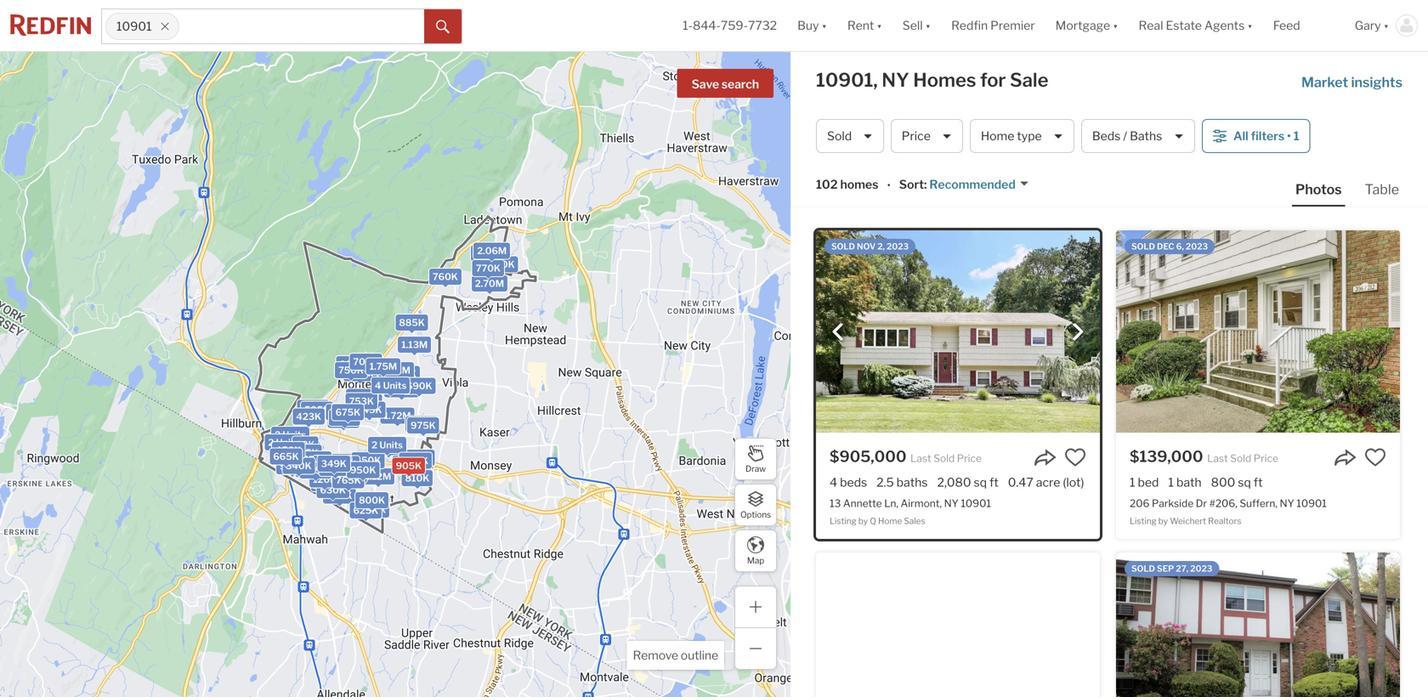 Task type: describe. For each thing, give the bounding box(es) containing it.
table
[[1365, 181, 1400, 198]]

price for $139,000
[[1254, 452, 1279, 465]]

submit search image
[[436, 20, 450, 34]]

1 vertical spatial 800k
[[359, 495, 385, 506]]

▾ for gary ▾
[[1384, 18, 1389, 33]]

335k
[[326, 457, 351, 468]]

0 horizontal spatial 475k
[[288, 453, 313, 464]]

home type
[[981, 129, 1042, 143]]

buy
[[798, 18, 819, 33]]

801k
[[396, 458, 420, 469]]

1.75m
[[370, 361, 397, 372]]

2.42m
[[382, 365, 411, 376]]

328k
[[326, 458, 351, 469]]

102 homes •
[[816, 177, 891, 193]]

765k
[[336, 475, 361, 486]]

photo of 206 parkside dr #206, suffern, ny 10901 image
[[1116, 230, 1400, 433]]

save
[[692, 77, 719, 91]]

beds / baths button
[[1081, 119, 1196, 153]]

10901 inside 13 annette ln, airmont, ny 10901 listing by q home sales
[[961, 497, 991, 510]]

last for $905,000
[[911, 452, 932, 465]]

last for $139,000
[[1208, 452, 1228, 465]]

#206,
[[1210, 497, 1238, 510]]

999k
[[409, 419, 435, 430]]

google image
[[4, 675, 60, 697]]

market insights link
[[1302, 55, 1403, 93]]

1.13m
[[402, 339, 428, 350]]

2.06m
[[477, 245, 507, 256]]

1 vertical spatial 700k
[[327, 490, 352, 501]]

4 for 4 units
[[375, 380, 381, 391]]

photos button
[[1292, 180, 1362, 207]]

recommended
[[930, 177, 1016, 192]]

275k
[[317, 470, 342, 481]]

795k
[[338, 470, 364, 481]]

0 vertical spatial 425k
[[293, 447, 319, 458]]

800 sq ft
[[1211, 475, 1263, 490]]

photo of 148 doxbury ln, suffern, ny 10901 image
[[1116, 553, 1400, 697]]

table button
[[1362, 180, 1403, 205]]

favorite button image for $905,000
[[1065, 446, 1087, 469]]

955k
[[353, 397, 379, 408]]

ln,
[[885, 497, 899, 510]]

by inside 13 annette ln, airmont, ny 10901 listing by q home sales
[[859, 516, 868, 526]]

for
[[980, 68, 1006, 91]]

redfin
[[952, 18, 988, 33]]

415k
[[327, 460, 351, 471]]

remove
[[633, 648, 678, 663]]

715k
[[289, 451, 312, 462]]

real estate agents ▾ button
[[1129, 0, 1263, 51]]

1 horizontal spatial 650k
[[403, 455, 429, 466]]

2,080 sq ft
[[937, 475, 999, 490]]

995k
[[360, 504, 386, 515]]

by inside 206 parkside dr #206, suffern, ny 10901 listing by weichert realtors
[[1159, 516, 1168, 526]]

sep
[[1157, 564, 1174, 574]]

420k
[[299, 464, 325, 475]]

map
[[747, 555, 765, 566]]

625k
[[353, 505, 379, 516]]

sold sep 27, 2023
[[1132, 564, 1213, 574]]

market
[[1302, 74, 1349, 91]]

home inside button
[[981, 129, 1015, 143]]

• for all filters • 1
[[1288, 129, 1291, 143]]

last sold price for $139,000
[[1208, 452, 1279, 465]]

356k
[[325, 469, 351, 480]]

weichert
[[1170, 516, 1207, 526]]

sold nov 2, 2023
[[832, 241, 909, 252]]

airmont,
[[901, 497, 942, 510]]

1-844-759-7732 link
[[683, 18, 777, 33]]

844-
[[693, 18, 721, 33]]

5 ▾ from the left
[[1248, 18, 1253, 33]]

0 horizontal spatial ny
[[882, 68, 910, 91]]

redfin premier
[[952, 18, 1035, 33]]

2023 for sold sep 27, 2023
[[1191, 564, 1213, 574]]

all filters • 1 button
[[1202, 119, 1311, 153]]

photos
[[1296, 181, 1342, 198]]

mortgage ▾
[[1056, 18, 1119, 33]]

140k
[[331, 474, 355, 485]]

1 horizontal spatial 700k
[[353, 356, 379, 368]]

rent ▾ button
[[848, 0, 882, 51]]

ny inside 13 annette ln, airmont, ny 10901 listing by q home sales
[[944, 497, 959, 510]]

0.47
[[1008, 475, 1034, 490]]

agents
[[1205, 18, 1245, 33]]

423k
[[296, 411, 321, 422]]

770k
[[476, 263, 501, 274]]

gary ▾
[[1355, 18, 1389, 33]]

feed
[[1274, 18, 1301, 33]]

all filters • 1
[[1234, 129, 1300, 143]]

750k
[[338, 365, 364, 376]]

buy ▾
[[798, 18, 827, 33]]

245k
[[315, 475, 341, 486]]

ft for $139,000
[[1254, 475, 1263, 490]]

mortgage ▾ button
[[1046, 0, 1129, 51]]

1 horizontal spatial 450k
[[376, 442, 402, 453]]

sold inside button
[[827, 129, 852, 143]]

1 inside 'all filters • 1' button
[[1294, 129, 1300, 143]]

13 annette ln, airmont, ny 10901 listing by q home sales
[[830, 497, 991, 526]]

0 vertical spatial 800k
[[489, 259, 515, 270]]

2,
[[878, 241, 885, 252]]

buy ▾ button
[[798, 0, 827, 51]]

1.12m
[[365, 471, 391, 482]]

10901,
[[816, 68, 878, 91]]

realtors
[[1208, 516, 1242, 526]]

photo of 13 annette ln, airmont, ny 10901 image
[[816, 230, 1100, 433]]

753k
[[349, 396, 374, 407]]

▾ for sell ▾
[[926, 18, 931, 33]]

1 vertical spatial 425k
[[303, 465, 328, 476]]

sold for sold dec 6, 2023
[[1132, 241, 1156, 252]]

price for $905,000
[[957, 452, 982, 465]]

2.5
[[877, 475, 894, 490]]

previous button image
[[830, 324, 847, 341]]

bed
[[1138, 475, 1159, 490]]

760k
[[433, 271, 458, 282]]

10901 inside 206 parkside dr #206, suffern, ny 10901 listing by weichert realtors
[[1297, 497, 1327, 510]]

349k
[[321, 459, 347, 470]]

120k
[[313, 474, 337, 485]]

2023 for sold nov 2, 2023
[[887, 241, 909, 252]]

83k
[[296, 439, 315, 450]]

rent ▾ button
[[837, 0, 893, 51]]

1.72m
[[384, 410, 411, 421]]



Task type: locate. For each thing, give the bounding box(es) containing it.
2 sq from the left
[[1238, 475, 1252, 490]]

home right q
[[878, 516, 902, 526]]

last sold price up 800 sq ft
[[1208, 452, 1279, 465]]

800k
[[489, 259, 515, 270], [359, 495, 385, 506]]

2 last from the left
[[1208, 452, 1228, 465]]

market insights
[[1302, 74, 1403, 91]]

/
[[1124, 129, 1128, 143]]

0 horizontal spatial home
[[878, 516, 902, 526]]

listing
[[830, 516, 857, 526], [1130, 516, 1157, 526]]

1 vertical spatial 4
[[830, 475, 838, 490]]

6 ▾ from the left
[[1384, 18, 1389, 33]]

2 ▾ from the left
[[877, 18, 882, 33]]

2 horizontal spatial sold
[[1231, 452, 1252, 465]]

2,080
[[937, 475, 971, 490]]

• right filters
[[1288, 129, 1291, 143]]

next button image
[[1070, 324, 1087, 341]]

sell ▾ button
[[903, 0, 931, 51]]

320k
[[316, 474, 341, 485]]

650k up 810k
[[403, 455, 429, 466]]

mortgage
[[1056, 18, 1111, 33]]

800k down 1.12m
[[359, 495, 385, 506]]

2023 right 6,
[[1186, 241, 1208, 252]]

2 horizontal spatial 1
[[1294, 129, 1300, 143]]

1 horizontal spatial 1
[[1169, 475, 1174, 490]]

price up 800 sq ft
[[1254, 452, 1279, 465]]

sq for $905,000
[[974, 475, 987, 490]]

beds / baths
[[1093, 129, 1163, 143]]

670k
[[406, 452, 431, 463]]

feed button
[[1263, 0, 1345, 51]]

1 horizontal spatial last sold price
[[1208, 452, 1279, 465]]

listing down 206
[[1130, 516, 1157, 526]]

▾ right sell
[[926, 18, 931, 33]]

sq
[[974, 475, 987, 490], [1238, 475, 1252, 490]]

ny
[[882, 68, 910, 91], [944, 497, 959, 510], [1280, 497, 1295, 510]]

1.10m
[[347, 368, 374, 379]]

mortgage ▾ button
[[1056, 0, 1119, 51]]

sold left nov
[[832, 241, 855, 252]]

search
[[722, 77, 759, 91]]

map region
[[0, 26, 869, 697]]

sales
[[904, 516, 926, 526]]

ny right 10901,
[[882, 68, 910, 91]]

550k
[[302, 454, 328, 465]]

10901
[[116, 19, 152, 33], [961, 497, 991, 510], [1297, 497, 1327, 510]]

by left q
[[859, 516, 868, 526]]

2023 right 27,
[[1191, 564, 1213, 574]]

favorite button checkbox for $905,000
[[1065, 446, 1087, 469]]

4 ▾ from the left
[[1113, 18, 1119, 33]]

1 favorite button checkbox from the left
[[1065, 446, 1087, 469]]

675k
[[336, 407, 361, 418], [335, 407, 361, 418]]

price button
[[891, 119, 963, 153]]

1 horizontal spatial 10901
[[961, 497, 991, 510]]

recommended button
[[927, 176, 1030, 193]]

real
[[1139, 18, 1164, 33]]

1 by from the left
[[859, 516, 868, 526]]

listing inside 206 parkside dr #206, suffern, ny 10901 listing by weichert realtors
[[1130, 516, 1157, 526]]

7732
[[748, 18, 777, 33]]

475k
[[288, 453, 313, 464], [331, 459, 356, 470]]

0 vertical spatial 4
[[375, 380, 381, 391]]

425k down 550k
[[303, 465, 328, 476]]

1 horizontal spatial last
[[1208, 452, 1228, 465]]

1 ft from the left
[[990, 475, 999, 490]]

0 horizontal spatial ft
[[990, 475, 999, 490]]

0 horizontal spatial •
[[887, 178, 891, 193]]

sold left dec
[[1132, 241, 1156, 252]]

4 left beds
[[830, 475, 838, 490]]

last up 800
[[1208, 452, 1228, 465]]

sold up 800 sq ft
[[1231, 452, 1252, 465]]

sale
[[1010, 68, 1049, 91]]

650k
[[355, 455, 381, 466], [403, 455, 429, 466]]

1 listing from the left
[[830, 516, 857, 526]]

favorite button checkbox for $139,000
[[1365, 446, 1387, 469]]

by down parkside
[[1159, 516, 1168, 526]]

home left type
[[981, 129, 1015, 143]]

690k
[[406, 380, 432, 391]]

0 horizontal spatial 650k
[[355, 455, 381, 466]]

2 horizontal spatial price
[[1254, 452, 1279, 465]]

2 by from the left
[[1159, 516, 1168, 526]]

425k up 340k
[[293, 447, 319, 458]]

845k
[[356, 404, 382, 415]]

ft for $905,000
[[990, 475, 999, 490]]

2023 right 2,
[[887, 241, 909, 252]]

None search field
[[179, 9, 424, 43]]

1 horizontal spatial 475k
[[331, 459, 356, 470]]

340k
[[286, 461, 312, 472]]

0 horizontal spatial sold
[[827, 129, 852, 143]]

0 horizontal spatial price
[[902, 129, 931, 143]]

▾ right buy
[[822, 18, 827, 33]]

6,
[[1177, 241, 1184, 252]]

ny right suffern,
[[1280, 497, 1295, 510]]

▾ for buy ▾
[[822, 18, 827, 33]]

2 favorite button image from the left
[[1365, 446, 1387, 469]]

1 last sold price from the left
[[911, 452, 982, 465]]

1 horizontal spatial ny
[[944, 497, 959, 510]]

950k
[[350, 465, 376, 476]]

2 horizontal spatial ny
[[1280, 497, 1295, 510]]

3
[[318, 458, 324, 469]]

premier
[[991, 18, 1035, 33]]

525k
[[280, 461, 305, 472]]

1 horizontal spatial home
[[981, 129, 1015, 143]]

4 down 1.75m on the bottom left of the page
[[375, 380, 381, 391]]

2 horizontal spatial 10901
[[1297, 497, 1327, 510]]

:
[[924, 177, 927, 192]]

sq right 800
[[1238, 475, 1252, 490]]

home inside 13 annette ln, airmont, ny 10901 listing by q home sales
[[878, 516, 902, 526]]

sold for $905,000
[[934, 452, 955, 465]]

1 horizontal spatial favorite button image
[[1365, 446, 1387, 469]]

last up baths in the right bottom of the page
[[911, 452, 932, 465]]

sold left the sep
[[1132, 564, 1156, 574]]

sold button
[[816, 119, 884, 153]]

450k up '525k'
[[275, 445, 301, 456]]

sq right 2,080
[[974, 475, 987, 490]]

price inside price button
[[902, 129, 931, 143]]

4 inside the map region
[[375, 380, 381, 391]]

0 horizontal spatial listing
[[830, 516, 857, 526]]

1 bed
[[1130, 475, 1159, 490]]

206
[[1130, 497, 1150, 510]]

1 for 1 bath
[[1169, 475, 1174, 490]]

last sold price up 2,080
[[911, 452, 982, 465]]

price up "sort :"
[[902, 129, 931, 143]]

sold for $139,000
[[1231, 452, 1252, 465]]

1 horizontal spatial 800k
[[489, 259, 515, 270]]

650k up 1.12m
[[355, 455, 381, 466]]

0 horizontal spatial last
[[911, 452, 932, 465]]

parkside
[[1152, 497, 1194, 510]]

listing inside 13 annette ln, airmont, ny 10901 listing by q home sales
[[830, 516, 857, 526]]

2023 for sold dec 6, 2023
[[1186, 241, 1208, 252]]

ft left 0.47 in the right bottom of the page
[[990, 475, 999, 490]]

2 last sold price from the left
[[1208, 452, 1279, 465]]

0 horizontal spatial 4
[[375, 380, 381, 391]]

1 horizontal spatial sq
[[1238, 475, 1252, 490]]

0 horizontal spatial favorite button checkbox
[[1065, 446, 1087, 469]]

450k up 801k
[[376, 442, 402, 453]]

price
[[902, 129, 931, 143], [957, 452, 982, 465], [1254, 452, 1279, 465]]

sold up the 102 on the right top of the page
[[827, 129, 852, 143]]

700k up 1.10m
[[353, 356, 379, 368]]

favorite button checkbox
[[1065, 446, 1087, 469], [1365, 446, 1387, 469]]

1 horizontal spatial by
[[1159, 516, 1168, 526]]

draw
[[746, 464, 766, 474]]

810k
[[405, 473, 430, 484]]

listing down 13
[[830, 516, 857, 526]]

0 vertical spatial 700k
[[353, 356, 379, 368]]

▾ right 'gary'
[[1384, 18, 1389, 33]]

837k
[[349, 392, 374, 403]]

▾ for rent ▾
[[877, 18, 882, 33]]

1 bath
[[1169, 475, 1202, 490]]

last
[[911, 452, 932, 465], [1208, 452, 1228, 465]]

0 horizontal spatial 800k
[[359, 495, 385, 506]]

dec
[[1157, 241, 1175, 252]]

redfin premier button
[[941, 0, 1046, 51]]

sold up 2,080
[[934, 452, 955, 465]]

700k
[[353, 356, 379, 368], [327, 490, 352, 501]]

sold
[[827, 129, 852, 143], [934, 452, 955, 465], [1231, 452, 1252, 465]]

filters
[[1251, 129, 1285, 143]]

• inside button
[[1288, 129, 1291, 143]]

2 favorite button checkbox from the left
[[1365, 446, 1387, 469]]

1 horizontal spatial sold
[[934, 452, 955, 465]]

0 horizontal spatial 700k
[[327, 490, 352, 501]]

1 for 1 bed
[[1130, 475, 1136, 490]]

1 horizontal spatial favorite button checkbox
[[1365, 446, 1387, 469]]

580k
[[343, 459, 369, 470]]

homes
[[913, 68, 976, 91]]

1 ▾ from the left
[[822, 18, 827, 33]]

2 listing from the left
[[1130, 516, 1157, 526]]

1 favorite button image from the left
[[1065, 446, 1087, 469]]

1 vertical spatial •
[[887, 178, 891, 193]]

206 parkside dr #206, suffern, ny 10901 listing by weichert realtors
[[1130, 497, 1327, 526]]

price up 2,080 sq ft
[[957, 452, 982, 465]]

all
[[1234, 129, 1249, 143]]

3 ▾ from the left
[[926, 18, 931, 33]]

sold for sold sep 27, 2023
[[1132, 564, 1156, 574]]

annette
[[843, 497, 882, 510]]

▾ right agents on the top of page
[[1248, 18, 1253, 33]]

0 horizontal spatial last sold price
[[911, 452, 982, 465]]

1 horizontal spatial listing
[[1130, 516, 1157, 526]]

remove 10901 image
[[160, 21, 170, 31]]

▾ right rent
[[877, 18, 882, 33]]

ny down 2,080
[[944, 497, 959, 510]]

1 vertical spatial home
[[878, 516, 902, 526]]

type
[[1017, 129, 1042, 143]]

640k
[[352, 455, 378, 466]]

ft
[[990, 475, 999, 490], [1254, 475, 1263, 490]]

sold for sold nov 2, 2023
[[832, 241, 855, 252]]

0 horizontal spatial 450k
[[275, 445, 301, 456]]

rent ▾
[[848, 18, 882, 33]]

▾ right mortgage
[[1113, 18, 1119, 33]]

610k
[[332, 412, 357, 423]]

425k
[[293, 447, 319, 458], [303, 465, 328, 476]]

1 horizontal spatial ft
[[1254, 475, 1263, 490]]

• inside 102 homes •
[[887, 178, 891, 193]]

options
[[741, 510, 771, 520]]

▾ for mortgage ▾
[[1113, 18, 1119, 33]]

0 horizontal spatial 1
[[1130, 475, 1136, 490]]

130k
[[332, 468, 356, 479]]

700k down 775k
[[327, 490, 352, 501]]

0 vertical spatial •
[[1288, 129, 1291, 143]]

0 horizontal spatial 10901
[[116, 19, 152, 33]]

2.5 baths
[[877, 475, 928, 490]]

1 horizontal spatial •
[[1288, 129, 1291, 143]]

0 horizontal spatial by
[[859, 516, 868, 526]]

10901 down 2,080 sq ft
[[961, 497, 991, 510]]

1 left bed
[[1130, 475, 1136, 490]]

2 units
[[275, 430, 306, 441], [268, 437, 299, 448], [372, 440, 403, 451], [317, 458, 348, 469], [320, 462, 351, 473], [320, 467, 352, 478], [321, 468, 352, 479]]

775k
[[329, 479, 353, 490]]

800k down 2.06m
[[489, 259, 515, 270]]

$905,000
[[830, 447, 907, 466]]

ny inside 206 parkside dr #206, suffern, ny 10901 listing by weichert realtors
[[1280, 497, 1295, 510]]

1 horizontal spatial 4
[[830, 475, 838, 490]]

10901 right suffern,
[[1297, 497, 1327, 510]]

save search
[[692, 77, 759, 91]]

remove outline button
[[627, 641, 724, 670]]

favorite button image for $139,000
[[1365, 446, 1387, 469]]

595k
[[304, 404, 330, 415]]

759-
[[721, 18, 748, 33]]

(lot)
[[1063, 475, 1085, 490]]

10901 left remove 10901 icon
[[116, 19, 152, 33]]

4 for 4 beds
[[830, 475, 838, 490]]

sq for $139,000
[[1238, 475, 1252, 490]]

0 vertical spatial home
[[981, 129, 1015, 143]]

insights
[[1352, 74, 1403, 91]]

• for 102 homes •
[[887, 178, 891, 193]]

ft up suffern,
[[1254, 475, 1263, 490]]

0 horizontal spatial sq
[[974, 475, 987, 490]]

305k
[[323, 463, 349, 474], [323, 463, 348, 474]]

real estate agents ▾
[[1139, 18, 1253, 33]]

• left sort
[[887, 178, 891, 193]]

2 ft from the left
[[1254, 475, 1263, 490]]

0 horizontal spatial favorite button image
[[1065, 446, 1087, 469]]

1 right filters
[[1294, 129, 1300, 143]]

•
[[1288, 129, 1291, 143], [887, 178, 891, 193]]

1 left "bath"
[[1169, 475, 1174, 490]]

last sold price for $905,000
[[911, 452, 982, 465]]

1 sq from the left
[[974, 475, 987, 490]]

favorite button image
[[1065, 446, 1087, 469], [1365, 446, 1387, 469]]

1 horizontal spatial price
[[957, 452, 982, 465]]

1 last from the left
[[911, 452, 932, 465]]



Task type: vqa. For each thing, say whether or not it's contained in the screenshot.
rightmost results
no



